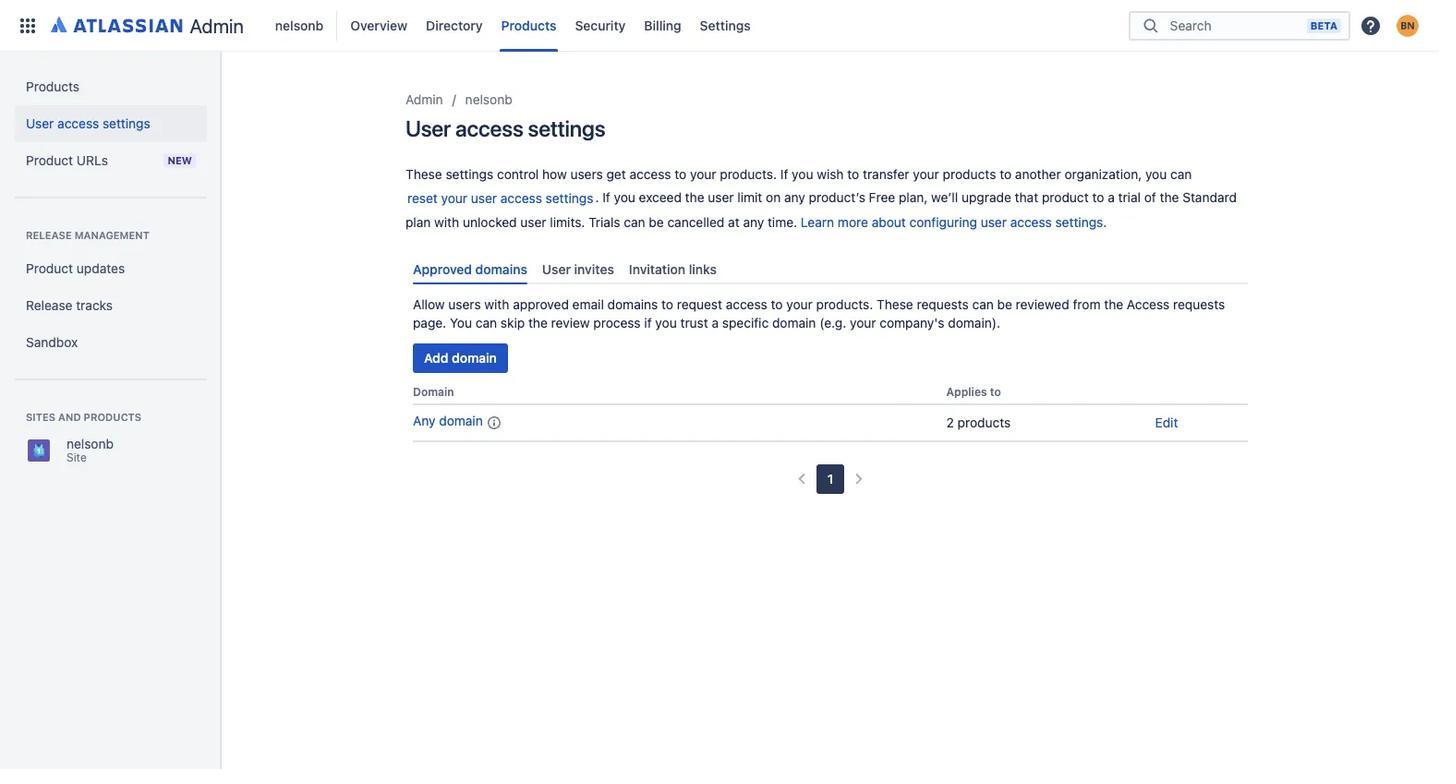Task type: describe. For each thing, give the bounding box(es) containing it.
your up 'plan,'
[[913, 166, 939, 182]]

domain
[[413, 385, 454, 399]]

1 horizontal spatial nelsonb link
[[465, 89, 512, 111]]

domains inside tab
[[475, 261, 527, 277]]

skip
[[500, 315, 525, 331]]

1
[[827, 471, 833, 487]]

products down applies to
[[958, 415, 1011, 431]]

domain for any domain
[[439, 413, 483, 429]]

add domain
[[424, 350, 497, 366]]

user for add domain
[[542, 261, 571, 277]]

the right the of
[[1160, 189, 1179, 205]]

a inside allow users with approved email domains to request access to your products. these requests can be reviewed from the access requests page. you can skip the review process if you trust a specific domain (e.g. your company's domain).
[[712, 315, 719, 331]]

links
[[689, 261, 717, 277]]

product updates link
[[15, 250, 207, 287]]

you inside .     if you exceed the user limit on any product's free plan, we'll upgrade that product to a trial of the standard plan with unlocked user limits.     trials can be cancelled at any time.
[[614, 189, 635, 205]]

products. inside allow users with approved email domains to request access to your products. these requests can be reviewed from the access requests page. you can skip the review process if you trust a specific domain (e.g. your company's domain).
[[816, 297, 873, 312]]

nelsonb for top "nelsonb" link
[[275, 17, 324, 33]]

release management
[[26, 229, 150, 241]]

user invites
[[542, 261, 614, 277]]

to up exceed
[[675, 166, 687, 182]]

1 button
[[816, 465, 845, 494]]

0 horizontal spatial products
[[26, 79, 80, 94]]

cancelled
[[667, 214, 725, 230]]

trial
[[1118, 189, 1141, 205]]

settings up the how
[[528, 115, 605, 141]]

users inside these settings control how users get access to your products. if you wish to transfer your products to another organization, you can reset your user access settings
[[570, 166, 603, 182]]

access
[[1127, 297, 1170, 312]]

users inside allow users with approved email domains to request access to your products. these requests can be reviewed from the access requests page. you can skip the review process if you trust a specific domain (e.g. your company's domain).
[[448, 297, 481, 312]]

get
[[606, 166, 626, 182]]

user access settings link
[[15, 105, 207, 142]]

can inside these settings control how users get access to your products. if you wish to transfer your products to another organization, you can reset your user access settings
[[1170, 166, 1192, 182]]

add domain button
[[413, 344, 508, 373]]

(e.g.
[[820, 315, 846, 331]]

configuring
[[909, 214, 977, 230]]

and
[[58, 411, 81, 423]]

user up at
[[708, 189, 734, 205]]

invitation
[[629, 261, 685, 277]]

be inside allow users with approved email domains to request access to your products. these requests can be reviewed from the access requests page. you can skip the review process if you trust a specific domain (e.g. your company's domain).
[[997, 297, 1012, 312]]

plan
[[406, 214, 431, 230]]

at
[[728, 214, 740, 230]]

1 requests from the left
[[917, 297, 969, 312]]

security link
[[569, 11, 631, 40]]

reviewed
[[1016, 297, 1069, 312]]

admin banner
[[0, 0, 1439, 52]]

of
[[1144, 189, 1156, 205]]

urls
[[77, 152, 108, 168]]

on
[[766, 189, 781, 205]]

approved
[[513, 297, 569, 312]]

the down approved
[[528, 315, 548, 331]]

directory
[[426, 17, 483, 33]]

updates
[[77, 260, 125, 276]]

from
[[1073, 297, 1101, 312]]

limit
[[737, 189, 762, 205]]

sandbox
[[26, 334, 78, 350]]

email
[[572, 297, 604, 312]]

product
[[1042, 189, 1089, 205]]

product urls
[[26, 152, 108, 168]]

plan,
[[899, 189, 928, 205]]

site
[[67, 451, 87, 465]]

approved domains tab
[[406, 254, 535, 285]]

allow users with approved email domains to request access to your products. these requests can be reviewed from the access requests page. you can skip the review process if you trust a specific domain (e.g. your company's domain).
[[413, 297, 1225, 331]]

time.
[[768, 214, 797, 230]]

to inside .     if you exceed the user limit on any product's free plan, we'll upgrade that product to a trial of the standard plan with unlocked user limits.     trials can be cancelled at any time.
[[1092, 189, 1104, 205]]

if inside these settings control how users get access to your products. if you wish to transfer your products to another organization, you can reset your user access settings
[[780, 166, 788, 182]]

review
[[551, 315, 590, 331]]

a inside .     if you exceed the user limit on any product's free plan, we'll upgrade that product to a trial of the standard plan with unlocked user limits.     trials can be cancelled at any time.
[[1108, 189, 1115, 205]]

0 vertical spatial products link
[[496, 11, 562, 40]]

learn
[[801, 214, 834, 230]]

to left request
[[661, 297, 673, 312]]

products. inside these settings control how users get access to your products. if you wish to transfer your products to another organization, you can reset your user access settings
[[720, 166, 777, 182]]

access inside allow users with approved email domains to request access to your products. these requests can be reviewed from the access requests page. you can skip the review process if you trust a specific domain (e.g. your company's domain).
[[726, 297, 767, 312]]

2
[[946, 415, 954, 431]]

more
[[838, 214, 868, 230]]

access down that
[[1010, 214, 1052, 230]]

tracks
[[76, 297, 113, 313]]

product for product updates
[[26, 260, 73, 276]]

billing
[[644, 17, 681, 33]]

can up domain).
[[972, 297, 994, 312]]

user left limits. on the top of page
[[520, 214, 546, 230]]

the up cancelled
[[685, 189, 704, 205]]

Search field
[[1164, 9, 1307, 42]]

tab list containing approved domains
[[406, 254, 1255, 285]]

user invites tab
[[535, 254, 622, 285]]

2 requests from the left
[[1173, 297, 1225, 312]]

0 horizontal spatial any
[[743, 214, 764, 230]]

invitation links
[[629, 261, 717, 277]]

page.
[[413, 315, 446, 331]]

1 user access settings from the left
[[26, 115, 150, 131]]

nelsonb for the right "nelsonb" link
[[465, 91, 512, 107]]

limits.
[[550, 214, 585, 230]]

the right from
[[1104, 297, 1123, 312]]

how
[[542, 166, 567, 182]]

you up the of
[[1145, 166, 1167, 182]]

your right (e.g. on the top of page
[[850, 315, 876, 331]]

can right "you"
[[475, 315, 497, 331]]

products inside global navigation element
[[501, 17, 556, 33]]

organization,
[[1065, 166, 1142, 182]]

settings inside user access settings link
[[102, 115, 150, 131]]

any domain button
[[413, 412, 505, 434]]

these settings control how users get access to your products. if you wish to transfer your products to another organization, you can reset your user access settings
[[406, 166, 1192, 206]]

0 vertical spatial nelsonb link
[[270, 11, 329, 40]]

transfer
[[863, 166, 909, 182]]

.
[[595, 189, 599, 205]]

access up control
[[455, 115, 523, 141]]

standard
[[1183, 189, 1237, 205]]

upgrade
[[962, 189, 1011, 205]]

you
[[450, 315, 472, 331]]

0 vertical spatial any
[[784, 189, 805, 205]]

approved domains
[[413, 261, 527, 277]]

settings
[[700, 17, 751, 33]]

.     if you exceed the user limit on any product's free plan, we'll upgrade that product to a trial of the standard plan with unlocked user limits.     trials can be cancelled at any time.
[[406, 189, 1237, 230]]

edit
[[1155, 415, 1178, 431]]

can inside .     if you exceed the user limit on any product's free plan, we'll upgrade that product to a trial of the standard plan with unlocked user limits.     trials can be cancelled at any time.
[[624, 214, 645, 230]]

user for reset your user access settings
[[406, 115, 451, 141]]

if inside .     if you exceed the user limit on any product's free plan, we'll upgrade that product to a trial of the standard plan with unlocked user limits.     trials can be cancelled at any time.
[[602, 189, 610, 205]]

to up upgrade
[[1000, 166, 1012, 182]]



Task type: vqa. For each thing, say whether or not it's contained in the screenshot.
ADMIN
yes



Task type: locate. For each thing, give the bounding box(es) containing it.
these inside allow users with approved email domains to request access to your products. these requests can be reviewed from the access requests page. you can skip the review process if you trust a specific domain (e.g. your company's domain).
[[877, 297, 913, 312]]

nelsonb link up control
[[465, 89, 512, 111]]

users
[[570, 166, 603, 182], [448, 297, 481, 312]]

product up release tracks at top left
[[26, 260, 73, 276]]

be inside .     if you exceed the user limit on any product's free plan, we'll upgrade that product to a trial of the standard plan with unlocked user limits.     trials can be cancelled at any time.
[[649, 214, 664, 230]]

new
[[168, 154, 192, 166]]

info image
[[483, 412, 505, 434]]

0 horizontal spatial admin link
[[44, 11, 251, 40]]

nelsonb
[[275, 17, 324, 33], [465, 91, 512, 107], [67, 436, 114, 452]]

1 horizontal spatial products.
[[816, 297, 873, 312]]

0 vertical spatial be
[[649, 214, 664, 230]]

tab list
[[406, 254, 1255, 285]]

1 vertical spatial be
[[997, 297, 1012, 312]]

0 vertical spatial products.
[[720, 166, 777, 182]]

domains inside allow users with approved email domains to request access to your products. these requests can be reviewed from the access requests page. you can skip the review process if you trust a specific domain (e.g. your company's domain).
[[607, 297, 658, 312]]

learn more about configuring user access settings. link
[[801, 214, 1107, 230]]

reset
[[407, 190, 438, 206]]

edit button
[[1155, 414, 1178, 433]]

admin
[[190, 14, 244, 36], [406, 91, 443, 107]]

1 horizontal spatial these
[[877, 297, 913, 312]]

2 products
[[946, 415, 1011, 431]]

1 vertical spatial admin link
[[406, 89, 443, 111]]

if
[[644, 315, 652, 331]]

you down get
[[614, 189, 635, 205]]

1 horizontal spatial products link
[[496, 11, 562, 40]]

user access settings up control
[[406, 115, 605, 141]]

0 horizontal spatial be
[[649, 214, 664, 230]]

toggle navigation image
[[203, 74, 244, 111]]

domains
[[475, 261, 527, 277], [607, 297, 658, 312]]

sandbox link
[[15, 324, 207, 361]]

requests
[[917, 297, 969, 312], [1173, 297, 1225, 312]]

unlocked
[[463, 214, 517, 230]]

any right at
[[743, 214, 764, 230]]

products
[[943, 166, 996, 182], [84, 411, 141, 423], [958, 415, 1011, 431]]

1 vertical spatial products.
[[816, 297, 873, 312]]

specific
[[722, 315, 769, 331]]

1 vertical spatial products link
[[15, 68, 207, 105]]

the
[[685, 189, 704, 205], [1160, 189, 1179, 205], [1104, 297, 1123, 312], [528, 315, 548, 331]]

release up sandbox at top
[[26, 297, 72, 313]]

your up cancelled
[[690, 166, 716, 182]]

products left security at the left top of the page
[[501, 17, 556, 33]]

user inside these settings control how users get access to your products. if you wish to transfer your products to another organization, you can reset your user access settings
[[471, 190, 497, 206]]

2 user access settings from the left
[[406, 115, 605, 141]]

pagination element
[[787, 465, 874, 494]]

2 horizontal spatial user
[[542, 261, 571, 277]]

account image
[[1397, 14, 1419, 36]]

product updates
[[26, 260, 125, 276]]

access
[[57, 115, 99, 131], [455, 115, 523, 141], [629, 166, 671, 182], [501, 190, 542, 206], [1010, 214, 1052, 230], [726, 297, 767, 312]]

release up product updates
[[26, 229, 72, 241]]

release for release management
[[26, 229, 72, 241]]

1 vertical spatial a
[[712, 315, 719, 331]]

domain).
[[948, 315, 1000, 331]]

with inside .     if you exceed the user limit on any product's free plan, we'll upgrade that product to a trial of the standard plan with unlocked user limits.     trials can be cancelled at any time.
[[434, 214, 459, 230]]

0 horizontal spatial products link
[[15, 68, 207, 105]]

if
[[780, 166, 788, 182], [602, 189, 610, 205]]

release tracks link
[[15, 287, 207, 324]]

domain left (e.g. on the top of page
[[772, 315, 816, 331]]

you inside allow users with approved email domains to request access to your products. these requests can be reviewed from the access requests page. you can skip the review process if you trust a specific domain (e.g. your company's domain).
[[655, 315, 677, 331]]

we'll
[[931, 189, 958, 205]]

access up specific
[[726, 297, 767, 312]]

with
[[434, 214, 459, 230], [484, 297, 509, 312]]

products up upgrade
[[943, 166, 996, 182]]

users up "you"
[[448, 297, 481, 312]]

product for product urls
[[26, 152, 73, 168]]

atlassian image
[[51, 13, 182, 35], [51, 13, 182, 35]]

0 vertical spatial products
[[501, 17, 556, 33]]

admin link inside global navigation element
[[44, 11, 251, 40]]

domain for add domain
[[452, 350, 497, 366]]

to down organization,
[[1092, 189, 1104, 205]]

any
[[784, 189, 805, 205], [743, 214, 764, 230]]

products inside these settings control how users get access to your products. if you wish to transfer your products to another organization, you can reset your user access settings
[[943, 166, 996, 182]]

you right "if" at the top left of page
[[655, 315, 677, 331]]

beta
[[1311, 19, 1338, 31]]

products.
[[720, 166, 777, 182], [816, 297, 873, 312]]

user inside tab
[[542, 261, 571, 277]]

these inside these settings control how users get access to your products. if you wish to transfer your products to another organization, you can reset your user access settings
[[406, 166, 442, 182]]

1 release from the top
[[26, 229, 72, 241]]

if right .
[[602, 189, 610, 205]]

a right trust
[[712, 315, 719, 331]]

products
[[501, 17, 556, 33], [26, 79, 80, 94]]

1 horizontal spatial nelsonb
[[275, 17, 324, 33]]

1 vertical spatial any
[[743, 214, 764, 230]]

any right on
[[784, 189, 805, 205]]

1 horizontal spatial user access settings
[[406, 115, 605, 141]]

settings up limits. on the top of page
[[546, 190, 593, 206]]

settings up urls
[[102, 115, 150, 131]]

nelsonb left the overview
[[275, 17, 324, 33]]

2 vertical spatial nelsonb
[[67, 436, 114, 452]]

free
[[869, 189, 895, 205]]

user up unlocked
[[471, 190, 497, 206]]

1 vertical spatial nelsonb link
[[465, 89, 512, 111]]

0 horizontal spatial if
[[602, 189, 610, 205]]

products down appswitcher icon at the top left
[[26, 79, 80, 94]]

0 horizontal spatial admin
[[190, 14, 244, 36]]

1 vertical spatial if
[[602, 189, 610, 205]]

1 vertical spatial nelsonb
[[465, 91, 512, 107]]

2 vertical spatial domain
[[439, 413, 483, 429]]

access up exceed
[[629, 166, 671, 182]]

1 vertical spatial with
[[484, 297, 509, 312]]

trust
[[680, 315, 708, 331]]

your
[[690, 166, 716, 182], [913, 166, 939, 182], [441, 190, 467, 206], [786, 297, 813, 312], [850, 315, 876, 331]]

0 horizontal spatial nelsonb link
[[270, 11, 329, 40]]

0 horizontal spatial products.
[[720, 166, 777, 182]]

can right trials
[[624, 214, 645, 230]]

products. up (e.g. on the top of page
[[816, 297, 873, 312]]

1 vertical spatial release
[[26, 297, 72, 313]]

settings.
[[1055, 214, 1107, 230]]

request
[[677, 297, 722, 312]]

0 horizontal spatial domains
[[475, 261, 527, 277]]

0 horizontal spatial user
[[26, 115, 54, 131]]

0 vertical spatial if
[[780, 166, 788, 182]]

nelsonb link
[[270, 11, 329, 40], [465, 89, 512, 111]]

1 vertical spatial admin
[[406, 91, 443, 107]]

1 horizontal spatial products
[[501, 17, 556, 33]]

admin up toggle navigation image
[[190, 14, 244, 36]]

management
[[74, 229, 150, 241]]

that
[[1015, 189, 1038, 205]]

settings link
[[694, 11, 756, 40]]

1 horizontal spatial users
[[570, 166, 603, 182]]

0 vertical spatial users
[[570, 166, 603, 182]]

you
[[792, 166, 813, 182], [1145, 166, 1167, 182], [614, 189, 635, 205], [655, 315, 677, 331]]

2 horizontal spatial nelsonb
[[465, 91, 512, 107]]

invites
[[574, 261, 614, 277]]

to right wish
[[847, 166, 859, 182]]

0 vertical spatial with
[[434, 214, 459, 230]]

any domain
[[413, 413, 483, 429]]

your right reset in the left top of the page
[[441, 190, 467, 206]]

user up product urls at the top left of page
[[26, 115, 54, 131]]

learn more about configuring user access settings.
[[801, 214, 1107, 230]]

process
[[593, 315, 641, 331]]

settings
[[102, 115, 150, 131], [528, 115, 605, 141], [446, 166, 494, 182], [546, 190, 593, 206]]

these up company's
[[877, 297, 913, 312]]

1 horizontal spatial if
[[780, 166, 788, 182]]

any
[[413, 413, 436, 429]]

1 vertical spatial domains
[[607, 297, 658, 312]]

sites
[[26, 411, 55, 423]]

0 horizontal spatial nelsonb
[[67, 436, 114, 452]]

you left wish
[[792, 166, 813, 182]]

access up product urls at the top left of page
[[57, 115, 99, 131]]

0 horizontal spatial users
[[448, 297, 481, 312]]

wish
[[817, 166, 844, 182]]

requests right access
[[1173, 297, 1225, 312]]

if up on
[[780, 166, 788, 182]]

allow
[[413, 297, 445, 312]]

admin inside global navigation element
[[190, 14, 244, 36]]

can
[[1170, 166, 1192, 182], [624, 214, 645, 230], [972, 297, 994, 312], [475, 315, 497, 331]]

products up nelsonb site
[[84, 411, 141, 423]]

search icon image
[[1140, 16, 1162, 35]]

0 vertical spatial domains
[[475, 261, 527, 277]]

domain right any
[[439, 413, 483, 429]]

user access settings
[[26, 115, 150, 131], [406, 115, 605, 141]]

can up standard
[[1170, 166, 1192, 182]]

user up reset in the left top of the page
[[406, 115, 451, 141]]

1 horizontal spatial be
[[997, 297, 1012, 312]]

1 vertical spatial these
[[877, 297, 913, 312]]

settings up reset your user access settings button
[[446, 166, 494, 182]]

nelsonb inside "nelsonb" link
[[275, 17, 324, 33]]

0 horizontal spatial with
[[434, 214, 459, 230]]

to right applies
[[990, 385, 1001, 399]]

these
[[406, 166, 442, 182], [877, 297, 913, 312]]

nelsonb site
[[67, 436, 114, 465]]

1 vertical spatial products
[[26, 79, 80, 94]]

domains up "if" at the top left of page
[[607, 297, 658, 312]]

1 horizontal spatial a
[[1108, 189, 1115, 205]]

exceed
[[639, 189, 682, 205]]

admin link
[[44, 11, 251, 40], [406, 89, 443, 111]]

directory link
[[420, 11, 488, 40]]

0 vertical spatial these
[[406, 166, 442, 182]]

2 release from the top
[[26, 297, 72, 313]]

product left urls
[[26, 152, 73, 168]]

admin down directory link
[[406, 91, 443, 107]]

products. up limit at the right top
[[720, 166, 777, 182]]

access down control
[[501, 190, 542, 206]]

2 product from the top
[[26, 260, 73, 276]]

1 vertical spatial domain
[[452, 350, 497, 366]]

a
[[1108, 189, 1115, 205], [712, 315, 719, 331]]

nelsonb up control
[[465, 91, 512, 107]]

be up domain).
[[997, 297, 1012, 312]]

security
[[575, 17, 626, 33]]

global navigation element
[[11, 0, 1129, 51]]

0 vertical spatial domain
[[772, 315, 816, 331]]

1 horizontal spatial admin link
[[406, 89, 443, 111]]

0 horizontal spatial user access settings
[[26, 115, 150, 131]]

billing link
[[639, 11, 687, 40]]

1 horizontal spatial requests
[[1173, 297, 1225, 312]]

users up .
[[570, 166, 603, 182]]

user
[[708, 189, 734, 205], [471, 190, 497, 206], [520, 214, 546, 230], [981, 214, 1007, 230]]

to right request
[[771, 297, 783, 312]]

0 horizontal spatial these
[[406, 166, 442, 182]]

company's
[[880, 315, 945, 331]]

1 vertical spatial product
[[26, 260, 73, 276]]

domain down "you"
[[452, 350, 497, 366]]

0 vertical spatial release
[[26, 229, 72, 241]]

be down exceed
[[649, 214, 664, 230]]

domain
[[772, 315, 816, 331], [452, 350, 497, 366], [439, 413, 483, 429]]

0 vertical spatial admin
[[190, 14, 244, 36]]

1 horizontal spatial any
[[784, 189, 805, 205]]

overview
[[350, 17, 407, 33]]

user down upgrade
[[981, 214, 1007, 230]]

products link left the security link
[[496, 11, 562, 40]]

overview link
[[345, 11, 413, 40]]

0 vertical spatial nelsonb
[[275, 17, 324, 33]]

applies
[[946, 385, 987, 399]]

release for release tracks
[[26, 297, 72, 313]]

with right plan
[[434, 214, 459, 230]]

products link
[[496, 11, 562, 40], [15, 68, 207, 105]]

about
[[872, 214, 906, 230]]

1 horizontal spatial admin
[[406, 91, 443, 107]]

your down time.
[[786, 297, 813, 312]]

0 vertical spatial a
[[1108, 189, 1115, 205]]

with inside allow users with approved email domains to request access to your products. these requests can be reviewed from the access requests page. you can skip the review process if you trust a specific domain (e.g. your company's domain).
[[484, 297, 509, 312]]

with up skip
[[484, 297, 509, 312]]

0 horizontal spatial a
[[712, 315, 719, 331]]

reset your user access settings button
[[406, 184, 595, 213]]

appswitcher icon image
[[17, 14, 39, 36]]

requests up company's
[[917, 297, 969, 312]]

help icon image
[[1360, 14, 1382, 36]]

trials
[[589, 214, 620, 230]]

1 horizontal spatial with
[[484, 297, 509, 312]]

products link up urls
[[15, 68, 207, 105]]

a left trial
[[1108, 189, 1115, 205]]

0 horizontal spatial requests
[[917, 297, 969, 312]]

1 vertical spatial users
[[448, 297, 481, 312]]

user left invites
[[542, 261, 571, 277]]

nelsonb down sites and products
[[67, 436, 114, 452]]

domain inside allow users with approved email domains to request access to your products. these requests can be reviewed from the access requests page. you can skip the review process if you trust a specific domain (e.g. your company's domain).
[[772, 315, 816, 331]]

0 vertical spatial admin link
[[44, 11, 251, 40]]

user access settings up urls
[[26, 115, 150, 131]]

another
[[1015, 166, 1061, 182]]

control
[[497, 166, 539, 182]]

release tracks
[[26, 297, 113, 313]]

0 vertical spatial product
[[26, 152, 73, 168]]

1 product from the top
[[26, 152, 73, 168]]

domains down unlocked
[[475, 261, 527, 277]]

nelsonb link left overview link
[[270, 11, 329, 40]]

invitation links tab
[[622, 254, 724, 285]]

1 horizontal spatial domains
[[607, 297, 658, 312]]

1 horizontal spatial user
[[406, 115, 451, 141]]

these up reset in the left top of the page
[[406, 166, 442, 182]]

sites and products
[[26, 411, 141, 423]]



